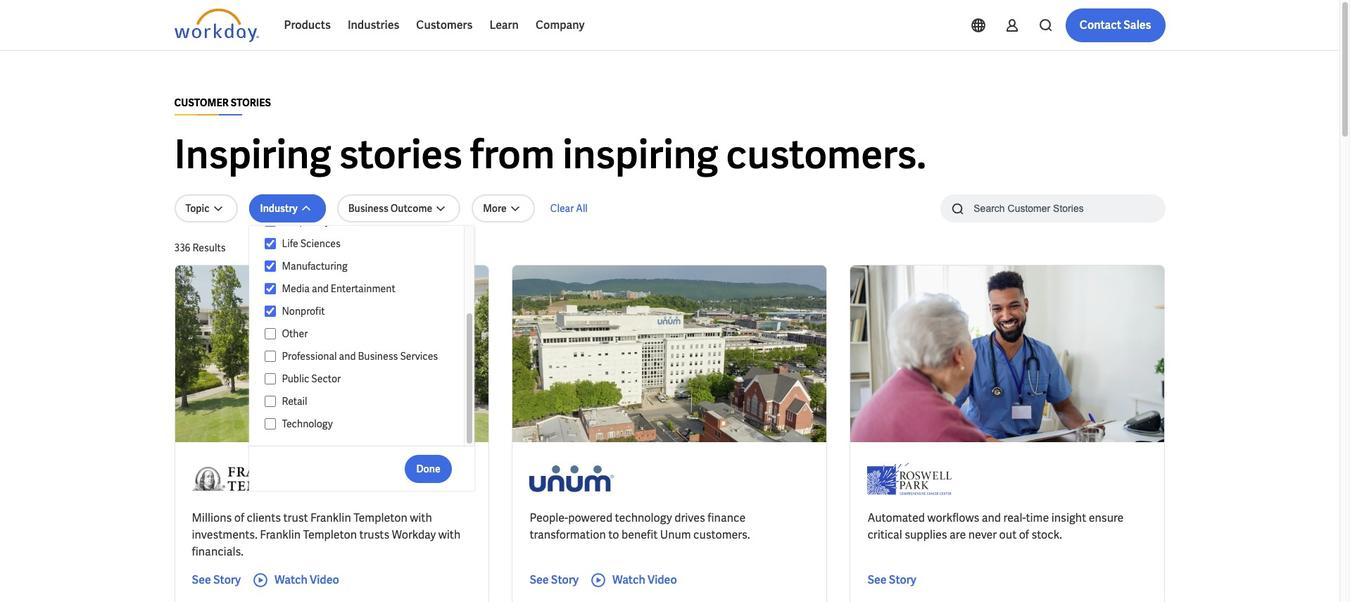 Task type: vqa. For each thing, say whether or not it's contained in the screenshot.
shares
no



Task type: describe. For each thing, give the bounding box(es) containing it.
media
[[282, 282, 310, 295]]

3 see story from the left
[[868, 573, 917, 587]]

are
[[950, 527, 966, 542]]

story for people-powered technology drives finance transformation to benefit unum customers.
[[551, 573, 579, 587]]

0 vertical spatial franklin
[[310, 511, 351, 525]]

0 vertical spatial customers.
[[726, 129, 927, 180]]

entertainment
[[331, 282, 396, 295]]

drives
[[675, 511, 706, 525]]

stories
[[231, 96, 271, 109]]

benefit
[[622, 527, 658, 542]]

see story for people-powered technology drives finance transformation to benefit unum customers.
[[530, 573, 579, 587]]

video for unum
[[648, 573, 677, 587]]

supplies
[[905, 527, 948, 542]]

more
[[483, 202, 507, 215]]

workflows
[[928, 511, 980, 525]]

3 see story link from the left
[[868, 572, 917, 589]]

to
[[609, 527, 619, 542]]

done
[[416, 462, 441, 475]]

0 vertical spatial templeton
[[354, 511, 408, 525]]

sales
[[1124, 18, 1152, 32]]

services
[[400, 350, 438, 363]]

contact sales link
[[1066, 8, 1166, 42]]

see story link for millions of clients trust franklin templeton with investments. franklin templeton trusts workday with financials.
[[192, 572, 241, 589]]

more button
[[472, 194, 535, 223]]

Search Customer Stories text field
[[966, 196, 1138, 220]]

company button
[[527, 8, 593, 42]]

industries button
[[339, 8, 408, 42]]

millions of clients trust franklin templeton with investments. franklin templeton trusts workday with financials.
[[192, 511, 461, 559]]

investments.
[[192, 527, 258, 542]]

inspiring stories from inspiring customers.
[[174, 129, 927, 180]]

business outcome
[[348, 202, 433, 215]]

finance
[[708, 511, 746, 525]]

millions
[[192, 511, 232, 525]]

unum image
[[530, 459, 614, 499]]

all
[[576, 202, 588, 215]]

done button
[[405, 455, 452, 483]]

clear
[[551, 202, 574, 215]]

watch video for unum
[[613, 573, 677, 587]]

learn
[[490, 18, 519, 32]]

1 vertical spatial with
[[438, 527, 461, 542]]

see for people-powered technology drives finance transformation to benefit unum customers.
[[530, 573, 549, 587]]

retail link
[[276, 393, 450, 410]]

topic button
[[174, 194, 238, 223]]

people-
[[530, 511, 568, 525]]

stories
[[339, 129, 462, 180]]

media and entertainment
[[282, 282, 396, 295]]

watch video link for franklin
[[252, 572, 339, 589]]

hospitality
[[282, 215, 330, 227]]

other link
[[276, 325, 450, 342]]

industry
[[260, 202, 298, 215]]

0 horizontal spatial with
[[410, 511, 432, 525]]

public sector link
[[276, 370, 450, 387]]

and for professional
[[339, 350, 356, 363]]

roswell park comprehensive cancer center (roswell park cancer institute) image
[[868, 459, 952, 499]]

manufacturing
[[282, 260, 348, 273]]

sector
[[312, 373, 341, 385]]

learn button
[[481, 8, 527, 42]]

automated workflows and real-time insight ensure critical supplies are never out of stock.
[[868, 511, 1124, 542]]

life sciences
[[282, 237, 341, 250]]

life sciences link
[[276, 235, 450, 252]]

customers button
[[408, 8, 481, 42]]

industries
[[348, 18, 400, 32]]

outcome
[[391, 202, 433, 215]]

see story link for people-powered technology drives finance transformation to benefit unum customers.
[[530, 572, 579, 589]]

technology
[[282, 418, 333, 430]]

public
[[282, 373, 309, 385]]

of inside automated workflows and real-time insight ensure critical supplies are never out of stock.
[[1019, 527, 1030, 542]]

clients
[[247, 511, 281, 525]]

never
[[969, 527, 997, 542]]

topic
[[186, 202, 210, 215]]

financials.
[[192, 544, 244, 559]]

ensure
[[1089, 511, 1124, 525]]

watch video for franklin
[[275, 573, 339, 587]]

insight
[[1052, 511, 1087, 525]]

0 horizontal spatial franklin
[[260, 527, 301, 542]]

inspiring
[[174, 129, 331, 180]]

from
[[470, 129, 555, 180]]

company
[[536, 18, 585, 32]]

workday
[[392, 527, 436, 542]]



Task type: locate. For each thing, give the bounding box(es) containing it.
None checkbox
[[265, 215, 276, 227], [265, 237, 276, 250], [265, 260, 276, 273], [265, 305, 276, 318], [265, 395, 276, 408], [265, 418, 276, 430], [265, 215, 276, 227], [265, 237, 276, 250], [265, 260, 276, 273], [265, 305, 276, 318], [265, 395, 276, 408], [265, 418, 276, 430]]

1 horizontal spatial franklin
[[310, 511, 351, 525]]

see story link down transformation
[[530, 572, 579, 589]]

other
[[282, 327, 308, 340]]

story for millions of clients trust franklin templeton with investments. franklin templeton trusts workday with financials.
[[213, 573, 241, 587]]

1 vertical spatial customers.
[[694, 527, 750, 542]]

business inside button
[[348, 202, 389, 215]]

products button
[[276, 8, 339, 42]]

video
[[310, 573, 339, 587], [648, 573, 677, 587]]

0 horizontal spatial see story
[[192, 573, 241, 587]]

with
[[410, 511, 432, 525], [438, 527, 461, 542]]

0 horizontal spatial and
[[312, 282, 329, 295]]

people-powered technology drives finance transformation to benefit unum customers.
[[530, 511, 750, 542]]

products
[[284, 18, 331, 32]]

1 vertical spatial of
[[1019, 527, 1030, 542]]

customers.
[[726, 129, 927, 180], [694, 527, 750, 542]]

see
[[192, 573, 211, 587], [530, 573, 549, 587], [868, 573, 887, 587]]

life
[[282, 237, 298, 250]]

1 horizontal spatial watch video
[[613, 573, 677, 587]]

see story down financials.
[[192, 573, 241, 587]]

1 horizontal spatial watch
[[613, 573, 646, 587]]

2 see story from the left
[[530, 573, 579, 587]]

2 horizontal spatial and
[[982, 511, 1002, 525]]

and up never
[[982, 511, 1002, 525]]

clear all button
[[546, 194, 592, 223]]

technology link
[[276, 415, 450, 432]]

see story
[[192, 573, 241, 587], [530, 573, 579, 587], [868, 573, 917, 587]]

franklin
[[310, 511, 351, 525], [260, 527, 301, 542]]

1 horizontal spatial video
[[648, 573, 677, 587]]

and down the manufacturing
[[312, 282, 329, 295]]

powered
[[568, 511, 613, 525]]

retail
[[282, 395, 307, 408]]

technology
[[615, 511, 672, 525]]

0 vertical spatial business
[[348, 202, 389, 215]]

go to the homepage image
[[174, 8, 259, 42]]

watch video link down millions of clients trust franklin templeton with investments. franklin templeton trusts workday with financials.
[[252, 572, 339, 589]]

1 vertical spatial templeton
[[303, 527, 357, 542]]

1 see story link from the left
[[192, 572, 241, 589]]

0 horizontal spatial video
[[310, 573, 339, 587]]

customer
[[174, 96, 229, 109]]

customers
[[416, 18, 473, 32]]

public sector
[[282, 373, 341, 385]]

out
[[1000, 527, 1017, 542]]

see story down transformation
[[530, 573, 579, 587]]

automated
[[868, 511, 925, 525]]

1 horizontal spatial and
[[339, 350, 356, 363]]

templeton down trust
[[303, 527, 357, 542]]

2 watch video from the left
[[613, 573, 677, 587]]

1 watch video link from the left
[[252, 572, 339, 589]]

2 horizontal spatial story
[[889, 573, 917, 587]]

1 see story from the left
[[192, 573, 241, 587]]

1 story from the left
[[213, 573, 241, 587]]

1 watch video from the left
[[275, 573, 339, 587]]

1 see from the left
[[192, 573, 211, 587]]

see down critical
[[868, 573, 887, 587]]

transformation
[[530, 527, 606, 542]]

1 watch from the left
[[275, 573, 308, 587]]

2 story from the left
[[551, 573, 579, 587]]

0 horizontal spatial of
[[234, 511, 244, 525]]

story down transformation
[[551, 573, 579, 587]]

professional and business services link
[[276, 348, 450, 365]]

see story link down critical
[[868, 572, 917, 589]]

and inside automated workflows and real-time insight ensure critical supplies are never out of stock.
[[982, 511, 1002, 525]]

2 video from the left
[[648, 573, 677, 587]]

contact sales
[[1080, 18, 1152, 32]]

with up workday
[[410, 511, 432, 525]]

inspiring
[[563, 129, 719, 180]]

results
[[193, 242, 226, 254]]

industry button
[[249, 194, 326, 223]]

nonprofit link
[[276, 303, 450, 320]]

1 vertical spatial franklin
[[260, 527, 301, 542]]

0 vertical spatial and
[[312, 282, 329, 295]]

watch video link down the benefit
[[590, 572, 677, 589]]

trust
[[283, 511, 308, 525]]

0 horizontal spatial see story link
[[192, 572, 241, 589]]

2 horizontal spatial see story link
[[868, 572, 917, 589]]

templeton
[[354, 511, 408, 525], [303, 527, 357, 542]]

and up public sector link
[[339, 350, 356, 363]]

0 vertical spatial of
[[234, 511, 244, 525]]

watch video down millions of clients trust franklin templeton with investments. franklin templeton trusts workday with financials.
[[275, 573, 339, 587]]

professional and business services
[[282, 350, 438, 363]]

2 see from the left
[[530, 573, 549, 587]]

and for media
[[312, 282, 329, 295]]

of right out
[[1019, 527, 1030, 542]]

0 horizontal spatial watch
[[275, 573, 308, 587]]

business
[[348, 202, 389, 215], [358, 350, 398, 363]]

watch down the benefit
[[613, 573, 646, 587]]

video down unum
[[648, 573, 677, 587]]

2 horizontal spatial see story
[[868, 573, 917, 587]]

watch video link for unum
[[590, 572, 677, 589]]

and
[[312, 282, 329, 295], [339, 350, 356, 363], [982, 511, 1002, 525]]

watch for franklin
[[275, 573, 308, 587]]

2 watch video link from the left
[[590, 572, 677, 589]]

see down financials.
[[192, 573, 211, 587]]

0 vertical spatial with
[[410, 511, 432, 525]]

see story link down financials.
[[192, 572, 241, 589]]

1 horizontal spatial see story
[[530, 573, 579, 587]]

critical
[[868, 527, 903, 542]]

see story for millions of clients trust franklin templeton with investments. franklin templeton trusts workday with financials.
[[192, 573, 241, 587]]

business outcome button
[[337, 194, 461, 223]]

see for millions of clients trust franklin templeton with investments. franklin templeton trusts workday with financials.
[[192, 573, 211, 587]]

see down transformation
[[530, 573, 549, 587]]

video for franklin
[[310, 573, 339, 587]]

watch down millions of clients trust franklin templeton with investments. franklin templeton trusts workday with financials.
[[275, 573, 308, 587]]

with right workday
[[438, 527, 461, 542]]

watch for unum
[[613, 573, 646, 587]]

professional
[[282, 350, 337, 363]]

0 horizontal spatial see
[[192, 573, 211, 587]]

1 horizontal spatial with
[[438, 527, 461, 542]]

watch video down the benefit
[[613, 573, 677, 587]]

manufacturing link
[[276, 258, 450, 275]]

time
[[1026, 511, 1050, 525]]

media and entertainment link
[[276, 280, 450, 297]]

2 horizontal spatial see
[[868, 573, 887, 587]]

trusts
[[359, 527, 390, 542]]

of
[[234, 511, 244, 525], [1019, 527, 1030, 542]]

3 story from the left
[[889, 573, 917, 587]]

clear all
[[551, 202, 588, 215]]

3 see from the left
[[868, 573, 887, 587]]

of up investments.
[[234, 511, 244, 525]]

story down financials.
[[213, 573, 241, 587]]

1 horizontal spatial of
[[1019, 527, 1030, 542]]

0 horizontal spatial watch video link
[[252, 572, 339, 589]]

watch video
[[275, 573, 339, 587], [613, 573, 677, 587]]

hospitality link
[[276, 213, 450, 230]]

2 watch from the left
[[613, 573, 646, 587]]

nonprofit
[[282, 305, 325, 318]]

business up life sciences link
[[348, 202, 389, 215]]

2 vertical spatial and
[[982, 511, 1002, 525]]

franklin right trust
[[310, 511, 351, 525]]

business up public sector link
[[358, 350, 398, 363]]

franklin templeton companies, llc image
[[192, 459, 316, 499]]

real-
[[1004, 511, 1026, 525]]

customers. inside people-powered technology drives finance transformation to benefit unum customers.
[[694, 527, 750, 542]]

templeton up trusts
[[354, 511, 408, 525]]

unum
[[660, 527, 691, 542]]

franklin down trust
[[260, 527, 301, 542]]

watch video link
[[252, 572, 339, 589], [590, 572, 677, 589]]

1 vertical spatial and
[[339, 350, 356, 363]]

contact
[[1080, 18, 1122, 32]]

2 see story link from the left
[[530, 572, 579, 589]]

sciences
[[300, 237, 341, 250]]

story down critical
[[889, 573, 917, 587]]

336 results
[[174, 242, 226, 254]]

336
[[174, 242, 191, 254]]

see story down critical
[[868, 573, 917, 587]]

of inside millions of clients trust franklin templeton with investments. franklin templeton trusts workday with financials.
[[234, 511, 244, 525]]

1 horizontal spatial watch video link
[[590, 572, 677, 589]]

video down millions of clients trust franklin templeton with investments. franklin templeton trusts workday with financials.
[[310, 573, 339, 587]]

1 horizontal spatial see story link
[[530, 572, 579, 589]]

None checkbox
[[265, 282, 276, 295], [265, 327, 276, 340], [265, 350, 276, 363], [265, 373, 276, 385], [265, 282, 276, 295], [265, 327, 276, 340], [265, 350, 276, 363], [265, 373, 276, 385]]

stock.
[[1032, 527, 1063, 542]]

1 horizontal spatial story
[[551, 573, 579, 587]]

1 video from the left
[[310, 573, 339, 587]]

0 horizontal spatial story
[[213, 573, 241, 587]]

customer stories
[[174, 96, 271, 109]]

1 horizontal spatial see
[[530, 573, 549, 587]]

0 horizontal spatial watch video
[[275, 573, 339, 587]]

1 vertical spatial business
[[358, 350, 398, 363]]



